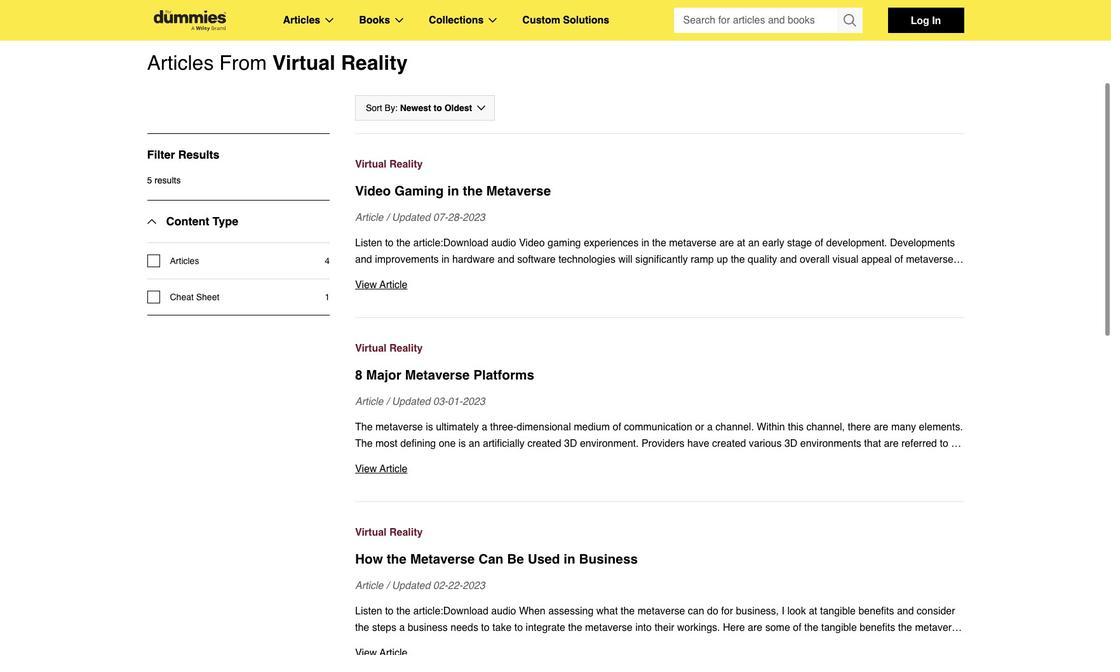 Task type: describe. For each thing, give the bounding box(es) containing it.
article for major
[[355, 396, 383, 408]]

log
[[911, 14, 929, 26]]

article / updated 03-01-2023
[[355, 396, 485, 408]]

8
[[355, 368, 363, 383]]

results
[[155, 175, 181, 186]]

content type
[[166, 215, 238, 228]]

cheat sheet
[[170, 292, 219, 302]]

article / updated 02-22-2023
[[355, 581, 485, 592]]

filter results
[[147, 148, 220, 161]]

view article link for video gaming in the metaverse
[[355, 277, 964, 294]]

type
[[213, 215, 238, 228]]

video gaming in the metaverse
[[355, 184, 551, 199]]

virtual reality link for how the metaverse can be used in business
[[355, 525, 964, 541]]

how the metaverse can be used in business
[[355, 552, 638, 567]]

virtual reality link for video gaming in the metaverse
[[355, 156, 964, 173]]

virtual reality for gaming
[[355, 159, 423, 170]]

virtual reality link for 8 major metaverse platforms
[[355, 341, 964, 357]]

metaverse for can
[[410, 552, 475, 567]]

03-
[[433, 396, 448, 408]]

collections
[[429, 15, 484, 26]]

07-
[[433, 212, 448, 224]]

log in link
[[888, 8, 964, 33]]

solutions
[[563, 15, 609, 26]]

view article for major
[[355, 464, 408, 475]]

filter
[[147, 148, 175, 161]]

reality for major
[[389, 343, 423, 355]]

2023 for the
[[463, 212, 485, 224]]

article / updated 07-28-2023
[[355, 212, 485, 224]]

oldest
[[445, 103, 472, 113]]

view article for gaming
[[355, 280, 408, 291]]

0 vertical spatial the
[[463, 184, 483, 199]]

22-
[[448, 581, 463, 592]]

books
[[359, 15, 390, 26]]

results
[[178, 148, 220, 161]]

view article link for 8 major metaverse platforms
[[355, 461, 964, 478]]

open collections list image
[[489, 18, 497, 23]]

/ for major
[[386, 396, 389, 408]]

virtual for 8
[[355, 343, 387, 355]]

1
[[325, 292, 330, 302]]

virtual reality for the
[[355, 527, 423, 539]]

virtual for how
[[355, 527, 387, 539]]

in
[[932, 14, 941, 26]]

major
[[366, 368, 401, 383]]

reality down books
[[341, 51, 408, 74]]

used
[[528, 552, 560, 567]]



Task type: vqa. For each thing, say whether or not it's contained in the screenshot.
the top and
no



Task type: locate. For each thing, give the bounding box(es) containing it.
1 vertical spatial articles
[[147, 51, 214, 74]]

2023 right the 07-
[[463, 212, 485, 224]]

view for 8
[[355, 464, 377, 475]]

in
[[447, 184, 459, 199], [564, 552, 576, 567]]

group
[[674, 8, 863, 33]]

sheet
[[196, 292, 219, 302]]

virtual reality for major
[[355, 343, 423, 355]]

2 vertical spatial 2023
[[463, 581, 485, 592]]

updated left 02-
[[392, 581, 430, 592]]

from
[[219, 51, 267, 74]]

0 horizontal spatial the
[[387, 552, 407, 567]]

0 vertical spatial view article link
[[355, 277, 964, 294]]

0 vertical spatial metaverse
[[486, 184, 551, 199]]

5 results
[[147, 175, 181, 186]]

2 view from the top
[[355, 464, 377, 475]]

2 vertical spatial virtual reality
[[355, 527, 423, 539]]

virtual reality link
[[355, 156, 964, 173], [355, 341, 964, 357], [355, 525, 964, 541]]

articles for books
[[283, 15, 320, 26]]

/ for gaming
[[386, 212, 389, 224]]

0 vertical spatial 2023
[[463, 212, 485, 224]]

articles
[[283, 15, 320, 26], [147, 51, 214, 74], [170, 256, 199, 266]]

virtual up 8
[[355, 343, 387, 355]]

/
[[386, 212, 389, 224], [386, 396, 389, 408], [386, 581, 389, 592]]

0 vertical spatial /
[[386, 212, 389, 224]]

be
[[507, 552, 524, 567]]

business
[[579, 552, 638, 567]]

by:
[[385, 103, 398, 113]]

reality for gaming
[[389, 159, 423, 170]]

28-
[[448, 212, 463, 224]]

0 vertical spatial updated
[[392, 212, 430, 224]]

newest
[[400, 103, 431, 113]]

1 horizontal spatial in
[[564, 552, 576, 567]]

3 updated from the top
[[392, 581, 430, 592]]

1 virtual reality link from the top
[[355, 156, 964, 173]]

1 / from the top
[[386, 212, 389, 224]]

articles left open article categories icon
[[283, 15, 320, 26]]

platforms
[[473, 368, 534, 383]]

/ left 02-
[[386, 581, 389, 592]]

1 vertical spatial updated
[[392, 396, 430, 408]]

open article categories image
[[325, 18, 334, 23]]

3 virtual reality link from the top
[[355, 525, 964, 541]]

/ down the major
[[386, 396, 389, 408]]

2 vertical spatial /
[[386, 581, 389, 592]]

reality
[[341, 51, 408, 74], [389, 159, 423, 170], [389, 343, 423, 355], [389, 527, 423, 539]]

cheat
[[170, 292, 194, 302]]

1 horizontal spatial the
[[463, 184, 483, 199]]

how the metaverse can be used in business link
[[355, 550, 964, 569]]

custom solutions
[[522, 15, 609, 26]]

sort
[[366, 103, 382, 113]]

1 vertical spatial virtual reality link
[[355, 341, 964, 357]]

updated down gaming
[[392, 212, 430, 224]]

virtual for video
[[355, 159, 387, 170]]

updated for gaming
[[392, 212, 430, 224]]

view article
[[355, 280, 408, 291], [355, 464, 408, 475]]

2 / from the top
[[386, 396, 389, 408]]

video
[[355, 184, 391, 199]]

updated
[[392, 212, 430, 224], [392, 396, 430, 408], [392, 581, 430, 592]]

1 virtual reality from the top
[[355, 159, 423, 170]]

0 vertical spatial view article
[[355, 280, 408, 291]]

1 updated from the top
[[392, 212, 430, 224]]

2 virtual reality link from the top
[[355, 341, 964, 357]]

article for the
[[355, 581, 383, 592]]

0 vertical spatial virtual reality link
[[355, 156, 964, 173]]

3 / from the top
[[386, 581, 389, 592]]

metaverse inside video gaming in the metaverse link
[[486, 184, 551, 199]]

1 vertical spatial view
[[355, 464, 377, 475]]

metaverse inside how the metaverse can be used in business link
[[410, 552, 475, 567]]

2 updated from the top
[[392, 396, 430, 408]]

in up '28-'
[[447, 184, 459, 199]]

2 2023 from the top
[[463, 396, 485, 408]]

to
[[434, 103, 442, 113]]

virtual reality
[[355, 159, 423, 170], [355, 343, 423, 355], [355, 527, 423, 539]]

metaverse for platforms
[[405, 368, 470, 383]]

logo image
[[147, 10, 232, 31]]

1 vertical spatial view article
[[355, 464, 408, 475]]

0 vertical spatial view
[[355, 280, 377, 291]]

0 vertical spatial in
[[447, 184, 459, 199]]

view article link
[[355, 277, 964, 294], [355, 461, 964, 478]]

metaverse inside 8 major metaverse platforms link
[[405, 368, 470, 383]]

1 vertical spatial in
[[564, 552, 576, 567]]

1 vertical spatial the
[[387, 552, 407, 567]]

sort by: newest to oldest
[[366, 103, 472, 113]]

2 vertical spatial articles
[[170, 256, 199, 266]]

2 virtual reality from the top
[[355, 343, 423, 355]]

virtual reality up video
[[355, 159, 423, 170]]

1 view article from the top
[[355, 280, 408, 291]]

view for video
[[355, 280, 377, 291]]

articles up cheat
[[170, 256, 199, 266]]

in right used
[[564, 552, 576, 567]]

updated for major
[[392, 396, 430, 408]]

2023 down can
[[463, 581, 485, 592]]

02-
[[433, 581, 448, 592]]

1 vertical spatial view article link
[[355, 461, 964, 478]]

2 view article from the top
[[355, 464, 408, 475]]

virtual down open article categories icon
[[272, 51, 335, 74]]

reality for the
[[389, 527, 423, 539]]

virtual reality up 'how'
[[355, 527, 423, 539]]

1 2023 from the top
[[463, 212, 485, 224]]

view
[[355, 280, 377, 291], [355, 464, 377, 475]]

metaverse
[[486, 184, 551, 199], [405, 368, 470, 383], [410, 552, 475, 567]]

1 vertical spatial 2023
[[463, 396, 485, 408]]

reality up article / updated 02-22-2023
[[389, 527, 423, 539]]

3 2023 from the top
[[463, 581, 485, 592]]

2 view article link from the top
[[355, 461, 964, 478]]

the right 'how'
[[387, 552, 407, 567]]

4
[[325, 256, 330, 266]]

virtual
[[272, 51, 335, 74], [355, 159, 387, 170], [355, 343, 387, 355], [355, 527, 387, 539]]

8 major metaverse platforms
[[355, 368, 534, 383]]

the
[[463, 184, 483, 199], [387, 552, 407, 567]]

3 virtual reality from the top
[[355, 527, 423, 539]]

virtual reality link up how the metaverse can be used in business link
[[355, 525, 964, 541]]

how
[[355, 552, 383, 567]]

virtual reality link up 8 major metaverse platforms link
[[355, 341, 964, 357]]

reality up gaming
[[389, 159, 423, 170]]

open book categories image
[[395, 18, 404, 23]]

1 vertical spatial virtual reality
[[355, 343, 423, 355]]

custom solutions link
[[522, 12, 609, 29]]

articles for 4
[[170, 256, 199, 266]]

/ for the
[[386, 581, 389, 592]]

updated for the
[[392, 581, 430, 592]]

the right gaming
[[463, 184, 483, 199]]

2 vertical spatial updated
[[392, 581, 430, 592]]

updated left 03- on the left bottom
[[392, 396, 430, 408]]

1 view from the top
[[355, 280, 377, 291]]

1 vertical spatial /
[[386, 396, 389, 408]]

1 vertical spatial metaverse
[[405, 368, 470, 383]]

virtual up video
[[355, 159, 387, 170]]

2023 right 03- on the left bottom
[[463, 396, 485, 408]]

virtual reality link up video gaming in the metaverse link
[[355, 156, 964, 173]]

custom
[[522, 15, 560, 26]]

content type button
[[147, 201, 238, 243]]

virtual up 'how'
[[355, 527, 387, 539]]

0 vertical spatial virtual reality
[[355, 159, 423, 170]]

8 major metaverse platforms link
[[355, 366, 964, 385]]

/ down video
[[386, 212, 389, 224]]

2023 for platforms
[[463, 396, 485, 408]]

video gaming in the metaverse link
[[355, 182, 964, 201]]

articles from virtual reality
[[147, 51, 408, 74]]

content
[[166, 215, 209, 228]]

2023
[[463, 212, 485, 224], [463, 396, 485, 408], [463, 581, 485, 592]]

0 horizontal spatial in
[[447, 184, 459, 199]]

article for gaming
[[355, 212, 383, 224]]

reality up the major
[[389, 343, 423, 355]]

2 vertical spatial metaverse
[[410, 552, 475, 567]]

Search for articles and books text field
[[674, 8, 838, 33]]

log in
[[911, 14, 941, 26]]

01-
[[448, 396, 463, 408]]

0 vertical spatial articles
[[283, 15, 320, 26]]

can
[[479, 552, 504, 567]]

article
[[355, 212, 383, 224], [380, 280, 408, 291], [355, 396, 383, 408], [380, 464, 408, 475], [355, 581, 383, 592]]

gaming
[[395, 184, 444, 199]]

2023 for can
[[463, 581, 485, 592]]

virtual reality up the major
[[355, 343, 423, 355]]

5
[[147, 175, 152, 186]]

articles down logo
[[147, 51, 214, 74]]

cookie consent banner dialog
[[0, 610, 1111, 656]]

1 view article link from the top
[[355, 277, 964, 294]]

2 vertical spatial virtual reality link
[[355, 525, 964, 541]]



